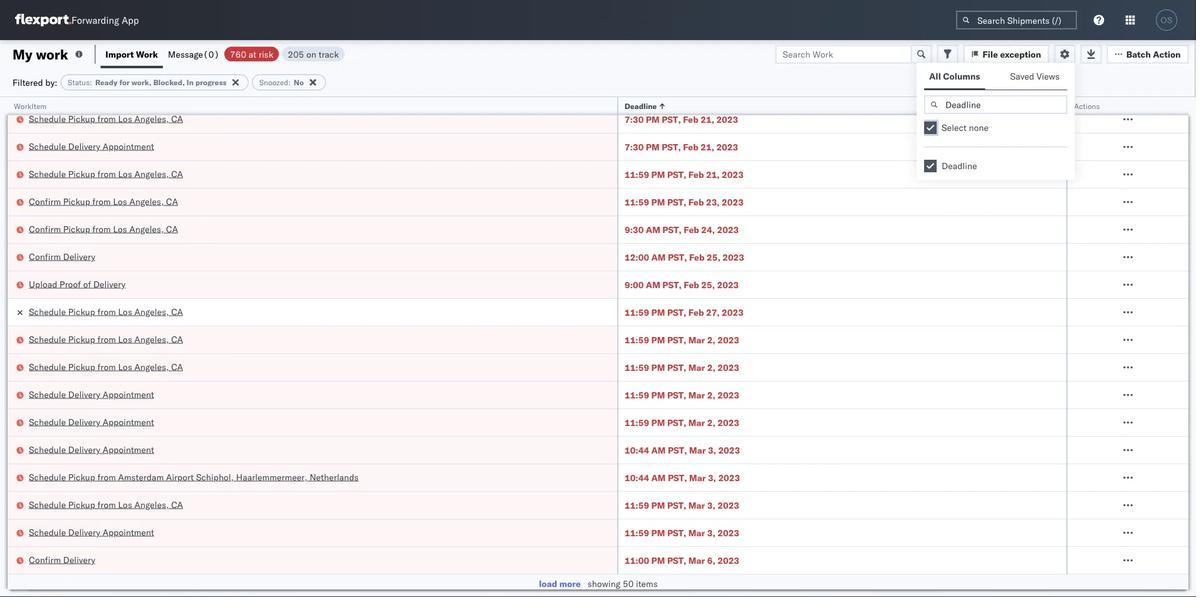 Task type: locate. For each thing, give the bounding box(es) containing it.
2 upload from the top
[[29, 279, 57, 290]]

0 horizontal spatial :
[[90, 78, 92, 87]]

confirm pickup from los angeles, ca link for 9:30 am pst, feb 24, 2023
[[29, 223, 178, 235]]

0 vertical spatial confirm delivery
[[29, 251, 95, 262]]

1 vertical spatial 10:44 am pst, mar 3, 2023
[[625, 472, 740, 483]]

0 vertical spatial 10:44
[[625, 445, 649, 456]]

5 schedule pickup from los angeles, ca link from the top
[[29, 361, 183, 373]]

0 vertical spatial 12:00
[[625, 86, 649, 97]]

10:44 am pst, mar 3, 2023 for schedule pickup from amsterdam airport schiphol, haarlemmermeer, netherlands
[[625, 472, 740, 483]]

2 confirm delivery from the top
[[29, 554, 95, 565]]

3, for schedule pickup from amsterdam airport schiphol, haarlemmermeer, netherlands link
[[708, 472, 716, 483]]

upload customs clearance documents link
[[29, 85, 185, 97]]

showing 50 items
[[588, 578, 658, 589]]

0 horizontal spatial resize handle column header
[[602, 97, 617, 597]]

mar for fifth schedule delivery appointment button from the top of the page
[[689, 527, 705, 538]]

ca
[[171, 113, 183, 124], [171, 168, 183, 179], [166, 196, 178, 207], [166, 223, 178, 234], [171, 306, 183, 317], [171, 334, 183, 345], [171, 361, 183, 372], [171, 499, 183, 510]]

no
[[294, 78, 304, 87]]

0 vertical spatial upload
[[29, 86, 57, 97]]

10:44 am pst, mar 3, 2023
[[625, 445, 740, 456], [625, 472, 740, 483]]

my work
[[13, 45, 68, 63]]

11:59 for 3rd schedule delivery appointment link
[[625, 417, 649, 428]]

2 resize handle column header from the left
[[1052, 97, 1067, 597]]

None checkbox
[[924, 122, 937, 134], [924, 160, 937, 172], [924, 122, 937, 134], [924, 160, 937, 172]]

schedule pickup from los angeles, ca button
[[29, 112, 183, 126], [29, 168, 183, 181], [29, 333, 183, 347], [29, 361, 183, 374], [29, 499, 183, 512]]

1 vertical spatial 7:30
[[625, 141, 644, 152]]

confirm pickup from los angeles, ca button
[[29, 195, 178, 209], [29, 223, 178, 237]]

0 vertical spatial 21,
[[701, 114, 714, 125]]

Search Work text field
[[775, 45, 912, 64]]

schedule
[[29, 113, 66, 124], [29, 141, 66, 152], [29, 168, 66, 179], [29, 306, 66, 317], [29, 334, 66, 345], [29, 361, 66, 372], [29, 389, 66, 400], [29, 416, 66, 427], [29, 444, 66, 455], [29, 472, 66, 483], [29, 499, 66, 510], [29, 527, 66, 538]]

feb left 23,
[[689, 196, 704, 207]]

delivery for first schedule delivery appointment link from the top of the page
[[68, 141, 100, 152]]

21, up 23,
[[706, 169, 720, 180]]

am for confirm delivery
[[651, 252, 666, 263]]

9:00 am pst, feb 25, 2023
[[625, 279, 739, 290]]

2 schedule delivery appointment from the top
[[29, 389, 154, 400]]

1 horizontal spatial :
[[288, 78, 291, 87]]

select
[[942, 122, 967, 133]]

25,
[[707, 252, 721, 263], [701, 279, 715, 290]]

1 10:44 am pst, mar 3, 2023 from the top
[[625, 445, 740, 456]]

4 schedule delivery appointment from the top
[[29, 444, 154, 455]]

6 schedule pickup from los angeles, ca link from the top
[[29, 499, 183, 511]]

deadline button
[[619, 98, 1054, 111]]

2 confirm delivery link from the top
[[29, 554, 95, 566]]

2 11:59 pm pst, mar 3, 2023 from the top
[[625, 527, 740, 538]]

feb left 20, at the right top of the page
[[689, 86, 704, 97]]

from for 1st schedule pickup from los angeles, ca button from the bottom of the page
[[97, 499, 116, 510]]

3, for second schedule delivery appointment link from the bottom
[[708, 445, 716, 456]]

delivery for second schedule delivery appointment link from the bottom
[[68, 444, 100, 455]]

delivery for second schedule delivery appointment link
[[68, 389, 100, 400]]

1 confirm pickup from los angeles, ca button from the top
[[29, 195, 178, 209]]

am
[[646, 224, 660, 235], [651, 252, 666, 263], [646, 279, 660, 290], [651, 445, 666, 456], [651, 472, 666, 483]]

1 11:59 pm pst, mar 2, 2023 from the top
[[625, 334, 740, 345]]

21, up 11:59 pm pst, feb 21, 2023
[[701, 141, 714, 152]]

2 11:59 pm pst, mar 2, 2023 from the top
[[625, 362, 740, 373]]

7:30 up 11:59 pm pst, feb 21, 2023
[[625, 141, 644, 152]]

2 appointment from the top
[[103, 389, 154, 400]]

7:30 pm pst, feb 21, 2023
[[625, 114, 738, 125], [625, 141, 738, 152]]

upload up workitem
[[29, 86, 57, 97]]

feb down 12:00 pm pst, feb 20, 2023
[[683, 114, 699, 125]]

1 10:44 from the top
[[625, 445, 649, 456]]

4 11:59 pm pst, mar 2, 2023 from the top
[[625, 417, 740, 428]]

resize handle column header for workitem
[[602, 97, 617, 597]]

load more
[[539, 578, 581, 589]]

confirm pickup from los angeles, ca for 11:59
[[29, 196, 178, 207]]

pickup for schedule pickup from amsterdam airport schiphol, haarlemmermeer, netherlands button
[[68, 472, 95, 483]]

11:59 for second schedule delivery appointment link
[[625, 389, 649, 400]]

0 vertical spatial 7:30
[[625, 114, 644, 125]]

am for upload proof of delivery
[[646, 279, 660, 290]]

delivery for second the confirm delivery link
[[63, 554, 95, 565]]

1 : from the left
[[90, 78, 92, 87]]

1 schedule pickup from los angeles, ca from the top
[[29, 113, 183, 124]]

4 appointment from the top
[[103, 444, 154, 455]]

0 horizontal spatial deadline
[[625, 101, 657, 111]]

1 7:30 from the top
[[625, 114, 644, 125]]

confirm
[[29, 196, 61, 207], [29, 223, 61, 234], [29, 251, 61, 262], [29, 554, 61, 565]]

3 confirm from the top
[[29, 251, 61, 262]]

delivery
[[68, 141, 100, 152], [63, 251, 95, 262], [93, 279, 126, 290], [68, 389, 100, 400], [68, 416, 100, 427], [68, 444, 100, 455], [68, 527, 100, 538], [63, 554, 95, 565]]

workitem button
[[8, 98, 605, 111]]

2 12:00 from the top
[[625, 252, 649, 263]]

from for schedule pickup from amsterdam airport schiphol, haarlemmermeer, netherlands button
[[97, 472, 116, 483]]

10:44 am pst, mar 3, 2023 for schedule delivery appointment
[[625, 445, 740, 456]]

filtered
[[13, 77, 43, 88]]

3 2, from the top
[[707, 389, 716, 400]]

resize handle column header
[[602, 97, 617, 597], [1052, 97, 1067, 597], [1174, 97, 1189, 597]]

2 confirm from the top
[[29, 223, 61, 234]]

5 schedule pickup from los angeles, ca from the top
[[29, 361, 183, 372]]

saved views
[[1010, 71, 1060, 82]]

confirm pickup from los angeles, ca link for 11:59 pm pst, feb 23, 2023
[[29, 195, 178, 208]]

7 11:59 from the top
[[625, 417, 649, 428]]

205
[[288, 49, 304, 60]]

10:44
[[625, 445, 649, 456], [625, 472, 649, 483]]

2 vertical spatial 21,
[[706, 169, 720, 180]]

4 schedule delivery appointment button from the top
[[29, 443, 154, 457]]

1 vertical spatial confirm pickup from los angeles, ca button
[[29, 223, 178, 237]]

progress
[[195, 78, 227, 87]]

2 schedule pickup from los angeles, ca from the top
[[29, 168, 183, 179]]

deadline
[[625, 101, 657, 111], [942, 160, 977, 171]]

12:00 for 12:00 pm pst, feb 20, 2023
[[625, 86, 649, 97]]

1 confirm delivery link from the top
[[29, 250, 95, 263]]

7:30 down 12:00 pm pst, feb 20, 2023
[[625, 114, 644, 125]]

21,
[[701, 114, 714, 125], [701, 141, 714, 152], [706, 169, 720, 180]]

1 vertical spatial confirm pickup from los angeles, ca
[[29, 223, 178, 234]]

10 schedule from the top
[[29, 472, 66, 483]]

2 confirm pickup from los angeles, ca link from the top
[[29, 223, 178, 235]]

1 confirm from the top
[[29, 196, 61, 207]]

3 schedule pickup from los angeles, ca link from the top
[[29, 306, 183, 318]]

mar for schedule pickup from amsterdam airport schiphol, haarlemmermeer, netherlands button
[[689, 472, 706, 483]]

1 vertical spatial confirm pickup from los angeles, ca link
[[29, 223, 178, 235]]

3, for 1st schedule pickup from los angeles, ca button from the bottom of the page schedule pickup from los angeles, ca "link"
[[707, 500, 716, 511]]

confirm for 11:59
[[29, 196, 61, 207]]

0 vertical spatial confirm delivery link
[[29, 250, 95, 263]]

1 vertical spatial 7:30 pm pst, feb 21, 2023
[[625, 141, 738, 152]]

25, up 27,
[[701, 279, 715, 290]]

6 11:59 from the top
[[625, 389, 649, 400]]

3 schedule delivery appointment from the top
[[29, 416, 154, 427]]

: left ready
[[90, 78, 92, 87]]

deadline inside deadline button
[[625, 101, 657, 111]]

2 schedule pickup from los angeles, ca link from the top
[[29, 168, 183, 180]]

0 vertical spatial 7:30 pm pst, feb 21, 2023
[[625, 114, 738, 125]]

exception
[[1000, 49, 1041, 60]]

1 horizontal spatial resize handle column header
[[1052, 97, 1067, 597]]

documents
[[140, 86, 185, 97]]

4 confirm from the top
[[29, 554, 61, 565]]

1 confirm pickup from los angeles, ca from the top
[[29, 196, 178, 207]]

25, down 24,
[[707, 252, 721, 263]]

1 11:59 from the top
[[625, 169, 649, 180]]

file exception button
[[963, 45, 1049, 64], [963, 45, 1049, 64]]

upload
[[29, 86, 57, 97], [29, 279, 57, 290]]

1 vertical spatial 10:44
[[625, 472, 649, 483]]

21, down 20, at the right top of the page
[[701, 114, 714, 125]]

4 11:59 from the top
[[625, 334, 649, 345]]

1 schedule delivery appointment link from the top
[[29, 140, 154, 153]]

1 horizontal spatial deadline
[[942, 160, 977, 171]]

: left no
[[288, 78, 291, 87]]

1 12:00 from the top
[[625, 86, 649, 97]]

1 confirm pickup from los angeles, ca link from the top
[[29, 195, 178, 208]]

mar for 1st schedule pickup from los angeles, ca button from the bottom of the page
[[689, 500, 705, 511]]

21, for fourth schedule pickup from los angeles, ca button from the bottom of the page
[[706, 169, 720, 180]]

confirm delivery link
[[29, 250, 95, 263], [29, 554, 95, 566]]

mar for fourth schedule pickup from los angeles, ca button from the top
[[689, 362, 705, 373]]

schedule inside button
[[29, 472, 66, 483]]

views
[[1037, 71, 1060, 82]]

1 2, from the top
[[707, 334, 716, 345]]

pickup for fourth schedule pickup from los angeles, ca button from the top
[[68, 361, 95, 372]]

more
[[559, 578, 581, 589]]

2 : from the left
[[288, 78, 291, 87]]

pst,
[[667, 86, 686, 97], [662, 114, 681, 125], [662, 141, 681, 152], [667, 169, 686, 180], [667, 196, 686, 207], [663, 224, 682, 235], [668, 252, 687, 263], [663, 279, 682, 290], [667, 307, 686, 318], [667, 334, 686, 345], [667, 362, 686, 373], [667, 389, 686, 400], [667, 417, 686, 428], [668, 445, 687, 456], [668, 472, 687, 483], [667, 500, 686, 511], [667, 527, 686, 538], [667, 555, 686, 566]]

11:59 pm pst, mar 3, 2023 for schedule delivery appointment
[[625, 527, 740, 538]]

2 7:30 pm pst, feb 21, 2023 from the top
[[625, 141, 738, 152]]

1 schedule delivery appointment button from the top
[[29, 140, 154, 154]]

2 horizontal spatial resize handle column header
[[1174, 97, 1189, 597]]

5 schedule delivery appointment from the top
[[29, 527, 154, 538]]

Search text field
[[924, 95, 1068, 114]]

haarlemmermeer,
[[236, 472, 307, 483]]

1 vertical spatial confirm delivery link
[[29, 554, 95, 566]]

1 resize handle column header from the left
[[602, 97, 617, 597]]

2 confirm delivery button from the top
[[29, 554, 95, 567]]

2023
[[722, 86, 744, 97], [717, 114, 738, 125], [717, 141, 738, 152], [722, 169, 744, 180], [722, 196, 744, 207], [717, 224, 739, 235], [723, 252, 744, 263], [717, 279, 739, 290], [722, 307, 744, 318], [718, 334, 740, 345], [718, 362, 740, 373], [718, 389, 740, 400], [718, 417, 740, 428], [718, 445, 740, 456], [718, 472, 740, 483], [718, 500, 740, 511], [718, 527, 740, 538], [718, 555, 740, 566]]

schedule delivery appointment
[[29, 141, 154, 152], [29, 389, 154, 400], [29, 416, 154, 427], [29, 444, 154, 455], [29, 527, 154, 538]]

upload for upload proof of delivery
[[29, 279, 57, 290]]

resize handle column header for deadline
[[1052, 97, 1067, 597]]

5 schedule pickup from los angeles, ca button from the top
[[29, 499, 183, 512]]

ready
[[95, 78, 117, 87]]

in
[[187, 78, 194, 87]]

deadline down 12:00 pm pst, feb 20, 2023
[[625, 101, 657, 111]]

track
[[319, 49, 339, 60]]

23,
[[706, 196, 720, 207]]

0 vertical spatial 25,
[[707, 252, 721, 263]]

10:44 for schedule delivery appointment
[[625, 445, 649, 456]]

0 vertical spatial 10:44 am pst, mar 3, 2023
[[625, 445, 740, 456]]

11:59 for fourth schedule pickup from los angeles, ca button from the bottom of the page schedule pickup from los angeles, ca "link"
[[625, 169, 649, 180]]

0 vertical spatial confirm pickup from los angeles, ca
[[29, 196, 178, 207]]

1 confirm delivery button from the top
[[29, 250, 95, 264]]

1 confirm delivery from the top
[[29, 251, 95, 262]]

2 10:44 from the top
[[625, 472, 649, 483]]

6 schedule pickup from los angeles, ca from the top
[[29, 499, 183, 510]]

1 vertical spatial upload
[[29, 279, 57, 290]]

confirm delivery for 2nd the confirm delivery link from the bottom of the page
[[29, 251, 95, 262]]

feb
[[689, 86, 704, 97], [683, 114, 699, 125], [683, 141, 699, 152], [689, 169, 704, 180], [689, 196, 704, 207], [684, 224, 699, 235], [689, 252, 705, 263], [684, 279, 699, 290], [689, 307, 704, 318]]

file exception
[[983, 49, 1041, 60]]

angeles,
[[134, 113, 169, 124], [134, 168, 169, 179], [129, 196, 164, 207], [129, 223, 164, 234], [134, 306, 169, 317], [134, 334, 169, 345], [134, 361, 169, 372], [134, 499, 169, 510]]

8 11:59 from the top
[[625, 500, 649, 511]]

schedule delivery appointment button
[[29, 140, 154, 154], [29, 388, 154, 402], [29, 416, 154, 430], [29, 443, 154, 457], [29, 526, 154, 540]]

load more button
[[538, 578, 581, 590]]

2 10:44 am pst, mar 3, 2023 from the top
[[625, 472, 740, 483]]

confirm pickup from los angeles, ca for 9:30
[[29, 223, 178, 234]]

2 confirm pickup from los angeles, ca button from the top
[[29, 223, 178, 237]]

amsterdam
[[118, 472, 164, 483]]

mar for 3rd schedule delivery appointment button from the top of the page
[[689, 417, 705, 428]]

11:59 for schedule pickup from los angeles, ca "link" for fourth schedule pickup from los angeles, ca button from the top
[[625, 362, 649, 373]]

0 vertical spatial confirm pickup from los angeles, ca button
[[29, 195, 178, 209]]

forwarding app link
[[15, 14, 139, 26]]

25, for 12:00 am pst, feb 25, 2023
[[707, 252, 721, 263]]

pickup inside schedule pickup from amsterdam airport schiphol, haarlemmermeer, netherlands link
[[68, 472, 95, 483]]

1 11:59 pm pst, mar 3, 2023 from the top
[[625, 500, 740, 511]]

0 vertical spatial confirm delivery button
[[29, 250, 95, 264]]

1 7:30 pm pst, feb 21, 2023 from the top
[[625, 114, 738, 125]]

3 11:59 from the top
[[625, 307, 649, 318]]

upload left proof
[[29, 279, 57, 290]]

11:59
[[625, 169, 649, 180], [625, 196, 649, 207], [625, 307, 649, 318], [625, 334, 649, 345], [625, 362, 649, 373], [625, 389, 649, 400], [625, 417, 649, 428], [625, 500, 649, 511], [625, 527, 649, 538]]

9 11:59 from the top
[[625, 527, 649, 538]]

schedule pickup from los angeles, ca for 1st schedule pickup from los angeles, ca button from the top of the page
[[29, 113, 183, 124]]

pickup
[[68, 113, 95, 124], [68, 168, 95, 179], [63, 196, 90, 207], [63, 223, 90, 234], [68, 306, 95, 317], [68, 334, 95, 345], [68, 361, 95, 372], [68, 472, 95, 483], [68, 499, 95, 510]]

1 vertical spatial 11:59 pm pst, mar 3, 2023
[[625, 527, 740, 538]]

11:59 pm pst, mar 2, 2023
[[625, 334, 740, 345], [625, 362, 740, 373], [625, 389, 740, 400], [625, 417, 740, 428]]

7:30 pm pst, feb 21, 2023 down 12:00 pm pst, feb 20, 2023
[[625, 114, 738, 125]]

forwarding app
[[71, 14, 139, 26]]

7:30 pm pst, feb 21, 2023 up 11:59 pm pst, feb 21, 2023
[[625, 141, 738, 152]]

10:44 for schedule pickup from amsterdam airport schiphol, haarlemmermeer, netherlands
[[625, 472, 649, 483]]

confirm for 12:00
[[29, 251, 61, 262]]

schedule pickup from los angeles, ca link for fourth schedule pickup from los angeles, ca button from the top
[[29, 361, 183, 373]]

1 vertical spatial 25,
[[701, 279, 715, 290]]

0 vertical spatial confirm pickup from los angeles, ca link
[[29, 195, 178, 208]]

1 upload from the top
[[29, 86, 57, 97]]

6 schedule from the top
[[29, 361, 66, 372]]

12:00
[[625, 86, 649, 97], [625, 252, 649, 263]]

1 vertical spatial confirm delivery button
[[29, 554, 95, 567]]

upload for upload customs clearance documents
[[29, 86, 57, 97]]

4 schedule pickup from los angeles, ca from the top
[[29, 334, 183, 345]]

5 appointment from the top
[[103, 527, 154, 538]]

confirm for 9:30
[[29, 223, 61, 234]]

1 vertical spatial 12:00
[[625, 252, 649, 263]]

2 confirm pickup from los angeles, ca from the top
[[29, 223, 178, 234]]

4 schedule pickup from los angeles, ca link from the top
[[29, 333, 183, 346]]

from inside button
[[97, 472, 116, 483]]

confirm pickup from los angeles, ca
[[29, 196, 178, 207], [29, 223, 178, 234]]

0 vertical spatial deadline
[[625, 101, 657, 111]]

5 11:59 from the top
[[625, 362, 649, 373]]

none
[[969, 122, 989, 133]]

schedule delivery appointment link
[[29, 140, 154, 153], [29, 388, 154, 401], [29, 416, 154, 428], [29, 443, 154, 456], [29, 526, 154, 539]]

confirm delivery button
[[29, 250, 95, 264], [29, 554, 95, 567]]

from for third schedule pickup from los angeles, ca button from the top
[[97, 334, 116, 345]]

deadline down select on the right top of page
[[942, 160, 977, 171]]

0 vertical spatial 11:59 pm pst, mar 3, 2023
[[625, 500, 740, 511]]

25, for 9:00 am pst, feb 25, 2023
[[701, 279, 715, 290]]

:
[[90, 78, 92, 87], [288, 78, 291, 87]]

1 vertical spatial 21,
[[701, 141, 714, 152]]

1 schedule pickup from los angeles, ca link from the top
[[29, 112, 183, 125]]

2 schedule delivery appointment link from the top
[[29, 388, 154, 401]]

11 schedule from the top
[[29, 499, 66, 510]]

11:59 for 1st schedule pickup from los angeles, ca button from the bottom of the page schedule pickup from los angeles, ca "link"
[[625, 500, 649, 511]]

message (0)
[[168, 49, 219, 60]]

1 vertical spatial deadline
[[942, 160, 977, 171]]

6,
[[707, 555, 716, 566]]

message
[[168, 49, 203, 60]]

3 schedule pickup from los angeles, ca from the top
[[29, 306, 183, 317]]

1 vertical spatial confirm delivery
[[29, 554, 95, 565]]

1 schedule delivery appointment from the top
[[29, 141, 154, 152]]

items
[[636, 578, 658, 589]]

confirm delivery
[[29, 251, 95, 262], [29, 554, 95, 565]]

1 schedule pickup from los angeles, ca button from the top
[[29, 112, 183, 126]]

flexport. image
[[15, 14, 71, 26]]

7:30
[[625, 114, 644, 125], [625, 141, 644, 152]]

delivery for 3rd schedule delivery appointment link
[[68, 416, 100, 427]]



Task type: vqa. For each thing, say whether or not it's contained in the screenshot.


Task type: describe. For each thing, give the bounding box(es) containing it.
upload proof of delivery link
[[29, 278, 126, 290]]

24,
[[701, 224, 715, 235]]

saved views button
[[1005, 65, 1068, 90]]

snoozed : no
[[259, 78, 304, 87]]

from for fourth schedule pickup from los angeles, ca button from the bottom of the page
[[97, 168, 116, 179]]

batch
[[1127, 49, 1151, 60]]

upload proof of delivery button
[[29, 278, 126, 292]]

from for fourth schedule pickup from los angeles, ca button from the top
[[97, 361, 116, 372]]

saved
[[1010, 71, 1035, 82]]

Search Shipments (/) text field
[[956, 11, 1077, 29]]

os
[[1161, 15, 1173, 25]]

feb down 24,
[[689, 252, 705, 263]]

pickup for third schedule pickup from los angeles, ca button from the top
[[68, 334, 95, 345]]

showing
[[588, 578, 621, 589]]

on
[[306, 49, 316, 60]]

schedule pickup from los angeles, ca link for 1st schedule pickup from los angeles, ca button from the top of the page
[[29, 112, 183, 125]]

760 at risk
[[230, 49, 273, 60]]

clearance
[[97, 86, 137, 97]]

2 2, from the top
[[707, 362, 716, 373]]

at
[[249, 49, 256, 60]]

2 schedule pickup from los angeles, ca button from the top
[[29, 168, 183, 181]]

7 schedule from the top
[[29, 389, 66, 400]]

schedule pickup from los angeles, ca for fourth schedule pickup from los angeles, ca button from the bottom of the page
[[29, 168, 183, 179]]

from for 1st schedule pickup from los angeles, ca button from the top of the page
[[97, 113, 116, 124]]

50
[[623, 578, 634, 589]]

status : ready for work, blocked, in progress
[[68, 78, 227, 87]]

import work
[[106, 49, 158, 60]]

feb up 11:59 pm pst, feb 21, 2023
[[683, 141, 699, 152]]

schedule pickup from los angeles, ca link for third schedule pickup from los angeles, ca button from the top
[[29, 333, 183, 346]]

feb up 11:59 pm pst, feb 23, 2023
[[689, 169, 704, 180]]

12:00 pm pst, feb 20, 2023
[[625, 86, 744, 97]]

snoozed
[[259, 78, 288, 87]]

batch action button
[[1107, 45, 1189, 64]]

proof
[[60, 279, 81, 290]]

3 11:59 pm pst, mar 2, 2023 from the top
[[625, 389, 740, 400]]

4 schedule from the top
[[29, 306, 66, 317]]

2 11:59 from the top
[[625, 196, 649, 207]]

mar for third schedule pickup from los angeles, ca button from the top
[[689, 334, 705, 345]]

4 schedule pickup from los angeles, ca button from the top
[[29, 361, 183, 374]]

pickup for 1st schedule pickup from los angeles, ca button from the bottom of the page
[[68, 499, 95, 510]]

work
[[36, 45, 68, 63]]

of
[[83, 279, 91, 290]]

3 resize handle column header from the left
[[1174, 97, 1189, 597]]

11:59 pm pst, feb 23, 2023
[[625, 196, 744, 207]]

upload customs clearance documents button
[[29, 85, 185, 99]]

1 appointment from the top
[[103, 141, 154, 152]]

9:00
[[625, 279, 644, 290]]

mar for fourth schedule delivery appointment button
[[689, 445, 706, 456]]

schedule pickup from los angeles, ca link for 1st schedule pickup from los angeles, ca button from the bottom of the page
[[29, 499, 183, 511]]

5 schedule from the top
[[29, 334, 66, 345]]

1 schedule from the top
[[29, 113, 66, 124]]

actions
[[1074, 101, 1100, 111]]

mar for fourth schedule delivery appointment button from the bottom of the page
[[689, 389, 705, 400]]

: for status
[[90, 78, 92, 87]]

columns
[[943, 71, 980, 82]]

3 schedule pickup from los angeles, ca button from the top
[[29, 333, 183, 347]]

12:00 for 12:00 am pst, feb 25, 2023
[[625, 252, 649, 263]]

11:59 pm pst, mar 3, 2023 for schedule pickup from los angeles, ca
[[625, 500, 740, 511]]

760
[[230, 49, 246, 60]]

12 schedule from the top
[[29, 527, 66, 538]]

8 schedule from the top
[[29, 416, 66, 427]]

9 schedule from the top
[[29, 444, 66, 455]]

app
[[122, 14, 139, 26]]

schedule pickup from amsterdam airport schiphol, haarlemmermeer, netherlands
[[29, 472, 359, 483]]

work
[[136, 49, 158, 60]]

all
[[929, 71, 941, 82]]

feb down 12:00 am pst, feb 25, 2023 at the top right
[[684, 279, 699, 290]]

airport
[[166, 472, 194, 483]]

filtered by:
[[13, 77, 57, 88]]

5 schedule delivery appointment link from the top
[[29, 526, 154, 539]]

2 7:30 from the top
[[625, 141, 644, 152]]

3 schedule delivery appointment button from the top
[[29, 416, 154, 430]]

(0)
[[203, 49, 219, 60]]

schedule pickup from los angeles, ca for third schedule pickup from los angeles, ca button from the top
[[29, 334, 183, 345]]

2 schedule from the top
[[29, 141, 66, 152]]

feb left 24,
[[684, 224, 699, 235]]

3 schedule from the top
[[29, 168, 66, 179]]

forwarding
[[71, 14, 119, 26]]

import
[[106, 49, 134, 60]]

blocked,
[[153, 78, 185, 87]]

all columns button
[[924, 65, 985, 90]]

3 appointment from the top
[[103, 416, 154, 427]]

by:
[[45, 77, 57, 88]]

11:59 pm pst, feb 27, 2023
[[625, 307, 744, 318]]

2 schedule delivery appointment button from the top
[[29, 388, 154, 402]]

delivery for 2nd the confirm delivery link from the bottom of the page
[[63, 251, 95, 262]]

am for confirm pickup from los angeles, ca
[[646, 224, 660, 235]]

12:00 am pst, feb 25, 2023
[[625, 252, 744, 263]]

205 on track
[[288, 49, 339, 60]]

pickup for 1st schedule pickup from los angeles, ca button from the top of the page
[[68, 113, 95, 124]]

batch action
[[1127, 49, 1181, 60]]

os button
[[1152, 6, 1181, 34]]

load
[[539, 578, 557, 589]]

11:59 for first schedule delivery appointment link from the bottom of the page
[[625, 527, 649, 538]]

confirm pickup from los angeles, ca button for 11:59
[[29, 195, 178, 209]]

file
[[983, 49, 998, 60]]

schedule pickup from los angeles, ca for 1st schedule pickup from los angeles, ca button from the bottom of the page
[[29, 499, 183, 510]]

11:59 for third schedule pickup from los angeles, ca button from the top schedule pickup from los angeles, ca "link"
[[625, 334, 649, 345]]

for
[[119, 78, 130, 87]]

feb left 27,
[[689, 307, 704, 318]]

import work button
[[100, 40, 163, 68]]

11:59 pm pst, feb 21, 2023
[[625, 169, 744, 180]]

netherlands
[[310, 472, 359, 483]]

schedule pickup from amsterdam airport schiphol, haarlemmermeer, netherlands link
[[29, 471, 359, 483]]

all columns
[[929, 71, 980, 82]]

3 schedule delivery appointment link from the top
[[29, 416, 154, 428]]

schedule pickup from los angeles, ca link for fourth schedule pickup from los angeles, ca button from the bottom of the page
[[29, 168, 183, 180]]

workitem
[[14, 101, 47, 111]]

11:00 pm pst, mar 6, 2023
[[625, 555, 740, 566]]

delivery for first schedule delivery appointment link from the bottom of the page
[[68, 527, 100, 538]]

select none
[[942, 122, 989, 133]]

schedule pickup from los angeles, ca for fourth schedule pickup from los angeles, ca button from the top
[[29, 361, 183, 372]]

21, for 1st schedule pickup from los angeles, ca button from the top of the page
[[701, 114, 714, 125]]

: for snoozed
[[288, 78, 291, 87]]

5 schedule delivery appointment button from the top
[[29, 526, 154, 540]]

27,
[[706, 307, 720, 318]]

my
[[13, 45, 32, 63]]

9:30
[[625, 224, 644, 235]]

3, for first schedule delivery appointment link from the bottom of the page
[[707, 527, 716, 538]]

pickup for fourth schedule pickup from los angeles, ca button from the bottom of the page
[[68, 168, 95, 179]]

work,
[[131, 78, 151, 87]]

status
[[68, 78, 90, 87]]

upload customs clearance documents
[[29, 86, 185, 97]]

action
[[1153, 49, 1181, 60]]

upload proof of delivery
[[29, 279, 126, 290]]

confirm pickup from los angeles, ca button for 9:30
[[29, 223, 178, 237]]

4 schedule delivery appointment link from the top
[[29, 443, 154, 456]]

schiphol,
[[196, 472, 234, 483]]

schedule pickup from amsterdam airport schiphol, haarlemmermeer, netherlands button
[[29, 471, 359, 485]]

4 2, from the top
[[707, 417, 716, 428]]

11:00
[[625, 555, 649, 566]]

20,
[[706, 86, 720, 97]]

risk
[[259, 49, 273, 60]]

9:30 am pst, feb 24, 2023
[[625, 224, 739, 235]]

confirm delivery for second the confirm delivery link
[[29, 554, 95, 565]]



